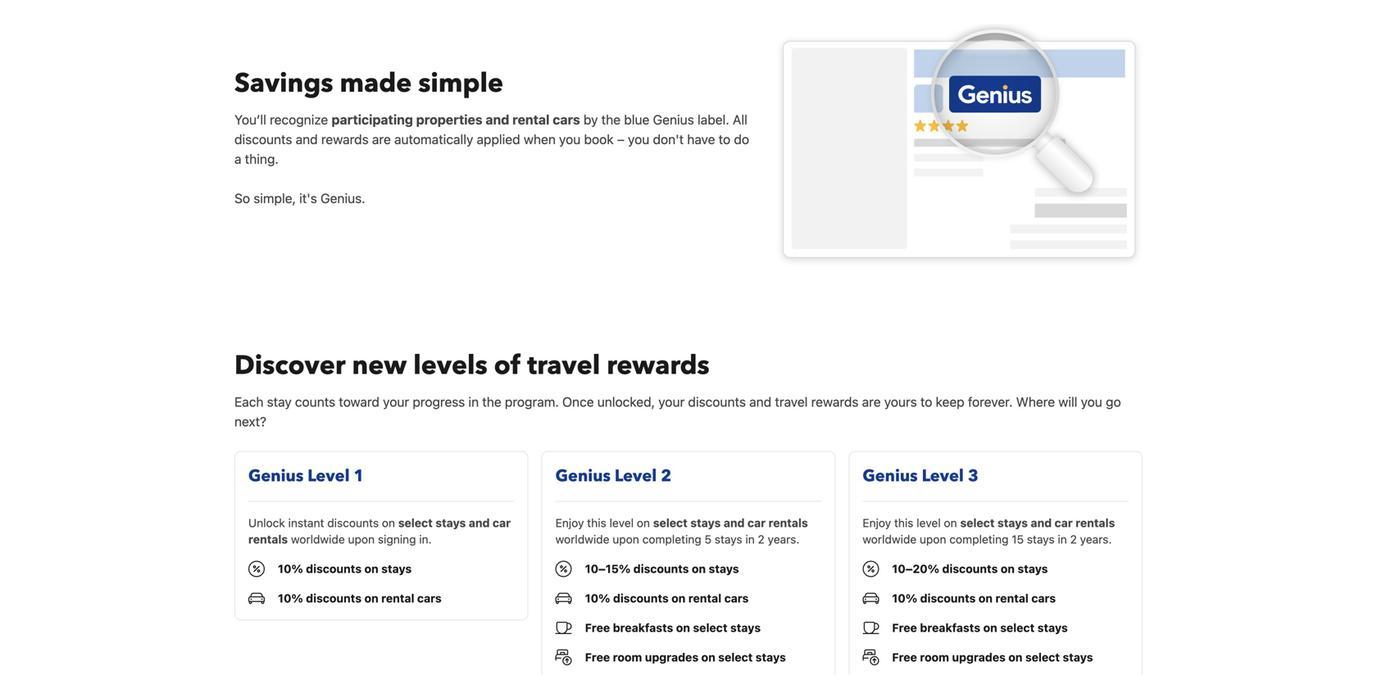 Task type: vqa. For each thing, say whether or not it's contained in the screenshot.
left are
yes



Task type: describe. For each thing, give the bounding box(es) containing it.
to inside by the blue genius label. all discounts and rewards are automatically applied when you book – you don't have to do a thing.
[[719, 132, 731, 147]]

enjoy this level on select stays and car rentals worldwide upon completing 15 stays in 2 years.
[[863, 517, 1116, 547]]

car for genius level 2
[[748, 517, 766, 530]]

savings made simple image
[[776, 24, 1143, 267]]

10% for genius level 3
[[893, 592, 918, 606]]

genius inside by the blue genius label. all discounts and rewards are automatically applied when you book – you don't have to do a thing.
[[653, 112, 695, 127]]

go
[[1106, 394, 1122, 410]]

unlock
[[249, 517, 285, 530]]

so simple, it's genius.
[[235, 191, 366, 206]]

you inside "each stay counts toward your progress in the program. once unlocked, your discounts and travel rewards are yours to keep forever. where will you go next?"
[[1082, 394, 1103, 410]]

and inside the select stays and car rentals
[[469, 517, 490, 530]]

select stays and car rentals
[[249, 517, 511, 547]]

counts
[[295, 394, 336, 410]]

enjoy this level on select stays and car rentals worldwide upon completing 5 stays in 2 years.
[[556, 517, 808, 547]]

by the blue genius label. all discounts and rewards are automatically applied when you book – you don't have to do a thing.
[[235, 112, 750, 167]]

genius level 2
[[556, 465, 672, 488]]

10–15% discounts on stays
[[585, 563, 740, 576]]

so
[[235, 191, 250, 206]]

on inside enjoy this level on select stays and car rentals worldwide upon completing 5 stays in 2 years.
[[637, 517, 650, 530]]

level for 3
[[922, 465, 964, 488]]

0 horizontal spatial 2
[[661, 465, 672, 488]]

genius for genius level 3
[[863, 465, 918, 488]]

have
[[688, 132, 716, 147]]

recognize
[[270, 112, 328, 127]]

discounts inside by the blue genius label. all discounts and rewards are automatically applied when you book – you don't have to do a thing.
[[235, 132, 292, 147]]

levels
[[414, 348, 488, 384]]

thing.
[[245, 151, 279, 167]]

2 for genius level 3
[[1071, 533, 1078, 547]]

in for genius level 3
[[1058, 533, 1068, 547]]

rentals inside the select stays and car rentals
[[249, 533, 288, 547]]

each stay counts toward your progress in the program. once unlocked, your discounts and travel rewards are yours to keep forever. where will you go next?
[[235, 394, 1122, 430]]

select inside enjoy this level on select stays and car rentals worldwide upon completing 5 stays in 2 years.
[[654, 517, 688, 530]]

simple,
[[254, 191, 296, 206]]

blue
[[624, 112, 650, 127]]

in inside "each stay counts toward your progress in the program. once unlocked, your discounts and travel rewards are yours to keep forever. where will you go next?"
[[469, 394, 479, 410]]

will
[[1059, 394, 1078, 410]]

free room upgrades on select stays for 3
[[893, 651, 1094, 665]]

of
[[494, 348, 521, 384]]

discover new levels of travel rewards
[[235, 348, 710, 384]]

progress
[[413, 394, 465, 410]]

you'll recognize participating properties and rental cars
[[235, 112, 580, 127]]

simple
[[419, 66, 504, 101]]

and inside enjoy this level on select stays and car rentals worldwide upon completing 15 stays in 2 years.
[[1031, 517, 1052, 530]]

0 horizontal spatial you
[[559, 132, 581, 147]]

rentals for genius level 2
[[769, 517, 808, 530]]

yours
[[885, 394, 918, 410]]

years. for 3
[[1081, 533, 1113, 547]]

car for genius level 3
[[1055, 517, 1073, 530]]

10–20%
[[893, 563, 940, 576]]

select inside enjoy this level on select stays and car rentals worldwide upon completing 15 stays in 2 years.
[[961, 517, 995, 530]]

travel inside "each stay counts toward your progress in the program. once unlocked, your discounts and travel rewards are yours to keep forever. where will you go next?"
[[775, 394, 808, 410]]

genius for genius level 2
[[556, 465, 611, 488]]

free breakfasts on select stays for genius level 2
[[585, 622, 761, 635]]

each
[[235, 394, 264, 410]]

don't
[[653, 132, 684, 147]]

next?
[[235, 414, 267, 430]]

rewards inside by the blue genius label. all discounts and rewards are automatically applied when you book – you don't have to do a thing.
[[321, 132, 369, 147]]

it's
[[300, 191, 317, 206]]

enjoy for genius level 3
[[863, 517, 892, 530]]

level for 2
[[615, 465, 657, 488]]

program.
[[505, 394, 559, 410]]

10% down instant
[[278, 563, 303, 576]]

2 your from the left
[[659, 394, 685, 410]]

all
[[733, 112, 748, 127]]

signing
[[378, 533, 416, 547]]

instant
[[288, 517, 324, 530]]

room for 2
[[613, 651, 643, 665]]

10% discounts on stays
[[278, 563, 412, 576]]

genius.
[[321, 191, 366, 206]]

in.
[[419, 533, 432, 547]]

10% discounts on rental cars for genius level 2
[[585, 592, 749, 606]]

stays inside the select stays and car rentals
[[436, 517, 466, 530]]

upon for genius level 3
[[920, 533, 947, 547]]

worldwide upon signing in.
[[288, 533, 432, 547]]

15
[[1012, 533, 1024, 547]]

forever.
[[969, 394, 1013, 410]]

rewards inside "each stay counts toward your progress in the program. once unlocked, your discounts and travel rewards are yours to keep forever. where will you go next?"
[[812, 394, 859, 410]]

properties
[[416, 112, 483, 127]]

10% for genius level 2
[[585, 592, 611, 606]]

worldwide for genius level 2
[[556, 533, 610, 547]]

you'll
[[235, 112, 266, 127]]

participating
[[332, 112, 413, 127]]

–
[[617, 132, 625, 147]]

are inside by the blue genius label. all discounts and rewards are automatically applied when you book – you don't have to do a thing.
[[372, 132, 391, 147]]

cars left the by
[[553, 112, 580, 127]]



Task type: locate. For each thing, give the bounding box(es) containing it.
breakfasts down the 10–15% discounts on stays
[[613, 622, 674, 635]]

the right the by
[[602, 112, 621, 127]]

savings made simple
[[235, 66, 504, 101]]

1 level from the left
[[610, 517, 634, 530]]

upgrades for 2
[[645, 651, 699, 665]]

the inside "each stay counts toward your progress in the program. once unlocked, your discounts and travel rewards are yours to keep forever. where will you go next?"
[[483, 394, 502, 410]]

upgrades
[[645, 651, 699, 665], [953, 651, 1006, 665]]

10% discounts on rental cars for genius level 3
[[893, 592, 1056, 606]]

years. for 2
[[768, 533, 800, 547]]

on
[[382, 517, 395, 530], [637, 517, 650, 530], [944, 517, 958, 530], [365, 563, 379, 576], [692, 563, 706, 576], [1001, 563, 1015, 576], [365, 592, 379, 606], [672, 592, 686, 606], [979, 592, 993, 606], [677, 622, 691, 635], [984, 622, 998, 635], [702, 651, 716, 665], [1009, 651, 1023, 665]]

2 horizontal spatial 10% discounts on rental cars
[[893, 592, 1056, 606]]

genius up unlock
[[249, 465, 304, 488]]

3 10% discounts on rental cars from the left
[[893, 592, 1056, 606]]

level
[[610, 517, 634, 530], [917, 517, 941, 530]]

0 horizontal spatial free breakfasts on select stays
[[585, 622, 761, 635]]

rewards left yours
[[812, 394, 859, 410]]

rentals for genius level 3
[[1076, 517, 1116, 530]]

in right 15
[[1058, 533, 1068, 547]]

10% down 10% discounts on stays
[[278, 592, 303, 606]]

2 horizontal spatial worldwide
[[863, 533, 917, 547]]

are inside "each stay counts toward your progress in the program. once unlocked, your discounts and travel rewards are yours to keep forever. where will you go next?"
[[863, 394, 881, 410]]

unlock instant discounts on
[[249, 517, 398, 530]]

2 inside enjoy this level on select stays and car rentals worldwide upon completing 15 stays in 2 years.
[[1071, 533, 1078, 547]]

in inside enjoy this level on select stays and car rentals worldwide upon completing 5 stays in 2 years.
[[746, 533, 755, 547]]

1 horizontal spatial 2
[[758, 533, 765, 547]]

1 free room upgrades on select stays from the left
[[585, 651, 786, 665]]

the down of
[[483, 394, 502, 410]]

keep
[[936, 394, 965, 410]]

2 for genius level 2
[[758, 533, 765, 547]]

in for genius level 2
[[746, 533, 755, 547]]

2 upgrades from the left
[[953, 651, 1006, 665]]

worldwide
[[291, 533, 345, 547], [556, 533, 610, 547], [863, 533, 917, 547]]

0 horizontal spatial car
[[493, 517, 511, 530]]

2 horizontal spatial rentals
[[1076, 517, 1116, 530]]

to left keep
[[921, 394, 933, 410]]

years.
[[768, 533, 800, 547], [1081, 533, 1113, 547]]

rental for genius level 1
[[382, 592, 415, 606]]

2 years. from the left
[[1081, 533, 1113, 547]]

1 vertical spatial are
[[863, 394, 881, 410]]

1 free breakfasts on select stays from the left
[[585, 622, 761, 635]]

new
[[352, 348, 407, 384]]

10% discounts on rental cars for genius level 1
[[278, 592, 442, 606]]

1 vertical spatial rewards
[[607, 348, 710, 384]]

are down participating
[[372, 132, 391, 147]]

0 vertical spatial to
[[719, 132, 731, 147]]

and inside by the blue genius label. all discounts and rewards are automatically applied when you book – you don't have to do a thing.
[[296, 132, 318, 147]]

2 right 5 on the bottom right of page
[[758, 533, 765, 547]]

years. inside enjoy this level on select stays and car rentals worldwide upon completing 5 stays in 2 years.
[[768, 533, 800, 547]]

upon up "10–20%" at the right of the page
[[920, 533, 947, 547]]

level inside enjoy this level on select stays and car rentals worldwide upon completing 5 stays in 2 years.
[[610, 517, 634, 530]]

discounts
[[235, 132, 292, 147], [689, 394, 746, 410], [328, 517, 379, 530], [306, 563, 362, 576], [634, 563, 689, 576], [943, 563, 998, 576], [306, 592, 362, 606], [613, 592, 669, 606], [921, 592, 976, 606]]

years. right 5 on the bottom right of page
[[768, 533, 800, 547]]

upon
[[348, 533, 375, 547], [613, 533, 640, 547], [920, 533, 947, 547]]

rewards
[[321, 132, 369, 147], [607, 348, 710, 384], [812, 394, 859, 410]]

2 horizontal spatial you
[[1082, 394, 1103, 410]]

do
[[734, 132, 750, 147]]

2 room from the left
[[920, 651, 950, 665]]

enjoy
[[556, 517, 584, 530], [863, 517, 892, 530]]

automatically
[[395, 132, 474, 147]]

level for 2
[[610, 517, 634, 530]]

2 horizontal spatial upon
[[920, 533, 947, 547]]

genius level 1
[[249, 465, 365, 488]]

to inside "each stay counts toward your progress in the program. once unlocked, your discounts and travel rewards are yours to keep forever. where will you go next?"
[[921, 394, 933, 410]]

5
[[705, 533, 712, 547]]

to
[[719, 132, 731, 147], [921, 394, 933, 410]]

rental for genius level 2
[[689, 592, 722, 606]]

you left book
[[559, 132, 581, 147]]

by
[[584, 112, 598, 127]]

years. right 15
[[1081, 533, 1113, 547]]

enjoy down "genius level 3"
[[863, 517, 892, 530]]

rental down 10–20% discounts on stays
[[996, 592, 1029, 606]]

room
[[613, 651, 643, 665], [920, 651, 950, 665]]

worldwide up "10–20%" at the right of the page
[[863, 533, 917, 547]]

0 horizontal spatial in
[[469, 394, 479, 410]]

completing inside enjoy this level on select stays and car rentals worldwide upon completing 5 stays in 2 years.
[[643, 533, 702, 547]]

1 horizontal spatial enjoy
[[863, 517, 892, 530]]

0 horizontal spatial enjoy
[[556, 517, 584, 530]]

10% down "10–20%" at the right of the page
[[893, 592, 918, 606]]

0 horizontal spatial rentals
[[249, 533, 288, 547]]

where
[[1017, 394, 1056, 410]]

0 horizontal spatial are
[[372, 132, 391, 147]]

enjoy inside enjoy this level on select stays and car rentals worldwide upon completing 15 stays in 2 years.
[[863, 517, 892, 530]]

upon for genius level 2
[[613, 533, 640, 547]]

level down "genius level 3"
[[917, 517, 941, 530]]

this
[[587, 517, 607, 530], [895, 517, 914, 530]]

10%
[[278, 563, 303, 576], [278, 592, 303, 606], [585, 592, 611, 606], [893, 592, 918, 606]]

upon inside enjoy this level on select stays and car rentals worldwide upon completing 5 stays in 2 years.
[[613, 533, 640, 547]]

completing up the 10–15% discounts on stays
[[643, 533, 702, 547]]

unlocked,
[[598, 394, 655, 410]]

0 horizontal spatial to
[[719, 132, 731, 147]]

rewards up unlocked,
[[607, 348, 710, 384]]

free breakfasts on select stays down the 10–15% discounts on stays
[[585, 622, 761, 635]]

2 completing from the left
[[950, 533, 1009, 547]]

discounts inside "each stay counts toward your progress in the program. once unlocked, your discounts and travel rewards are yours to keep forever. where will you go next?"
[[689, 394, 746, 410]]

rentals inside enjoy this level on select stays and car rentals worldwide upon completing 15 stays in 2 years.
[[1076, 517, 1116, 530]]

2 worldwide from the left
[[556, 533, 610, 547]]

and inside "each stay counts toward your progress in the program. once unlocked, your discounts and travel rewards are yours to keep forever. where will you go next?"
[[750, 394, 772, 410]]

free breakfasts on select stays down 10–20% discounts on stays
[[893, 622, 1068, 635]]

car inside enjoy this level on select stays and car rentals worldwide upon completing 5 stays in 2 years.
[[748, 517, 766, 530]]

rental
[[513, 112, 550, 127], [382, 592, 415, 606], [689, 592, 722, 606], [996, 592, 1029, 606]]

cars down the 10–15% discounts on stays
[[725, 592, 749, 606]]

0 vertical spatial the
[[602, 112, 621, 127]]

1 upgrades from the left
[[645, 651, 699, 665]]

level down genius level 2
[[610, 517, 634, 530]]

0 horizontal spatial worldwide
[[291, 533, 345, 547]]

free room upgrades on select stays
[[585, 651, 786, 665], [893, 651, 1094, 665]]

1 horizontal spatial upon
[[613, 533, 640, 547]]

1 horizontal spatial worldwide
[[556, 533, 610, 547]]

0 horizontal spatial your
[[383, 394, 409, 410]]

made
[[340, 66, 412, 101]]

worldwide inside enjoy this level on select stays and car rentals worldwide upon completing 15 stays in 2 years.
[[863, 533, 917, 547]]

1 car from the left
[[493, 517, 511, 530]]

10% discounts on rental cars down 10–20% discounts on stays
[[893, 592, 1056, 606]]

your
[[383, 394, 409, 410], [659, 394, 685, 410]]

1 horizontal spatial free room upgrades on select stays
[[893, 651, 1094, 665]]

3 worldwide from the left
[[863, 533, 917, 547]]

1
[[354, 465, 365, 488]]

to left do
[[719, 132, 731, 147]]

1 your from the left
[[383, 394, 409, 410]]

1 horizontal spatial this
[[895, 517, 914, 530]]

2 horizontal spatial in
[[1058, 533, 1068, 547]]

0 horizontal spatial travel
[[528, 348, 601, 384]]

breakfasts
[[613, 622, 674, 635], [920, 622, 981, 635]]

1 horizontal spatial years.
[[1081, 533, 1113, 547]]

this inside enjoy this level on select stays and car rentals worldwide upon completing 15 stays in 2 years.
[[895, 517, 914, 530]]

1 room from the left
[[613, 651, 643, 665]]

1 horizontal spatial travel
[[775, 394, 808, 410]]

savings
[[235, 66, 333, 101]]

applied
[[477, 132, 521, 147]]

2 horizontal spatial car
[[1055, 517, 1073, 530]]

you left go
[[1082, 394, 1103, 410]]

and
[[486, 112, 510, 127], [296, 132, 318, 147], [750, 394, 772, 410], [469, 517, 490, 530], [724, 517, 745, 530], [1031, 517, 1052, 530]]

car inside enjoy this level on select stays and car rentals worldwide upon completing 15 stays in 2 years.
[[1055, 517, 1073, 530]]

2 up enjoy this level on select stays and car rentals worldwide upon completing 5 stays in 2 years.
[[661, 465, 672, 488]]

0 horizontal spatial level
[[308, 465, 350, 488]]

1 horizontal spatial car
[[748, 517, 766, 530]]

completing inside enjoy this level on select stays and car rentals worldwide upon completing 15 stays in 2 years.
[[950, 533, 1009, 547]]

2 enjoy from the left
[[863, 517, 892, 530]]

breakfasts for 2
[[613, 622, 674, 635]]

1 vertical spatial travel
[[775, 394, 808, 410]]

0 horizontal spatial 10% discounts on rental cars
[[278, 592, 442, 606]]

1 horizontal spatial room
[[920, 651, 950, 665]]

genius
[[653, 112, 695, 127], [249, 465, 304, 488], [556, 465, 611, 488], [863, 465, 918, 488]]

completing
[[643, 533, 702, 547], [950, 533, 1009, 547]]

1 level from the left
[[308, 465, 350, 488]]

level for 3
[[917, 517, 941, 530]]

on inside enjoy this level on select stays and car rentals worldwide upon completing 15 stays in 2 years.
[[944, 517, 958, 530]]

10% discounts on rental cars down the 10–15% discounts on stays
[[585, 592, 749, 606]]

0 horizontal spatial free room upgrades on select stays
[[585, 651, 786, 665]]

and inside enjoy this level on select stays and car rentals worldwide upon completing 5 stays in 2 years.
[[724, 517, 745, 530]]

0 horizontal spatial level
[[610, 517, 634, 530]]

2 horizontal spatial 2
[[1071, 533, 1078, 547]]

your right unlocked,
[[659, 394, 685, 410]]

select
[[398, 517, 433, 530], [654, 517, 688, 530], [961, 517, 995, 530], [693, 622, 728, 635], [1001, 622, 1035, 635], [719, 651, 753, 665], [1026, 651, 1060, 665]]

2 horizontal spatial rewards
[[812, 394, 859, 410]]

this for genius level 2
[[587, 517, 607, 530]]

worldwide for genius level 3
[[863, 533, 917, 547]]

free room upgrades on select stays for 2
[[585, 651, 786, 665]]

completing for genius level 2
[[643, 533, 702, 547]]

cars down in.
[[417, 592, 442, 606]]

upgrades for 3
[[953, 651, 1006, 665]]

cars for genius level 2
[[725, 592, 749, 606]]

cars
[[553, 112, 580, 127], [417, 592, 442, 606], [725, 592, 749, 606], [1032, 592, 1056, 606]]

genius level 3
[[863, 465, 979, 488]]

2 this from the left
[[895, 517, 914, 530]]

enjoy down genius level 2
[[556, 517, 584, 530]]

1 vertical spatial to
[[921, 394, 933, 410]]

0 horizontal spatial years.
[[768, 533, 800, 547]]

1 horizontal spatial rewards
[[607, 348, 710, 384]]

your right toward
[[383, 394, 409, 410]]

1 years. from the left
[[768, 533, 800, 547]]

stay
[[267, 394, 292, 410]]

upon inside enjoy this level on select stays and car rentals worldwide upon completing 15 stays in 2 years.
[[920, 533, 947, 547]]

travel
[[528, 348, 601, 384], [775, 394, 808, 410]]

in right progress
[[469, 394, 479, 410]]

level inside enjoy this level on select stays and car rentals worldwide upon completing 15 stays in 2 years.
[[917, 517, 941, 530]]

1 worldwide from the left
[[291, 533, 345, 547]]

2 upon from the left
[[613, 533, 640, 547]]

2 free room upgrades on select stays from the left
[[893, 651, 1094, 665]]

3 car from the left
[[1055, 517, 1073, 530]]

2 inside enjoy this level on select stays and car rentals worldwide upon completing 5 stays in 2 years.
[[758, 533, 765, 547]]

1 horizontal spatial in
[[746, 533, 755, 547]]

0 horizontal spatial rewards
[[321, 132, 369, 147]]

1 horizontal spatial completing
[[950, 533, 1009, 547]]

discover
[[235, 348, 346, 384]]

select inside the select stays and car rentals
[[398, 517, 433, 530]]

level left 1
[[308, 465, 350, 488]]

3 upon from the left
[[920, 533, 947, 547]]

2 horizontal spatial level
[[922, 465, 964, 488]]

1 horizontal spatial breakfasts
[[920, 622, 981, 635]]

breakfasts for 3
[[920, 622, 981, 635]]

car
[[493, 517, 511, 530], [748, 517, 766, 530], [1055, 517, 1073, 530]]

rentals inside enjoy this level on select stays and car rentals worldwide upon completing 5 stays in 2 years.
[[769, 517, 808, 530]]

10% down 10–15%
[[585, 592, 611, 606]]

rental up the when
[[513, 112, 550, 127]]

1 breakfasts from the left
[[613, 622, 674, 635]]

cars for genius level 1
[[417, 592, 442, 606]]

1 vertical spatial the
[[483, 394, 502, 410]]

2 car from the left
[[748, 517, 766, 530]]

a
[[235, 151, 242, 167]]

10–20% discounts on stays
[[893, 563, 1049, 576]]

0 horizontal spatial upgrades
[[645, 651, 699, 665]]

worldwide down unlock instant discounts on
[[291, 533, 345, 547]]

0 horizontal spatial upon
[[348, 533, 375, 547]]

in right 5 on the bottom right of page
[[746, 533, 755, 547]]

toward
[[339, 394, 380, 410]]

free breakfasts on select stays
[[585, 622, 761, 635], [893, 622, 1068, 635]]

1 horizontal spatial are
[[863, 394, 881, 410]]

level
[[308, 465, 350, 488], [615, 465, 657, 488], [922, 465, 964, 488]]

10% discounts on rental cars down 10% discounts on stays
[[278, 592, 442, 606]]

stays
[[436, 517, 466, 530], [691, 517, 721, 530], [998, 517, 1029, 530], [715, 533, 743, 547], [1028, 533, 1055, 547], [382, 563, 412, 576], [709, 563, 740, 576], [1018, 563, 1049, 576], [731, 622, 761, 635], [1038, 622, 1068, 635], [756, 651, 786, 665], [1063, 651, 1094, 665]]

1 horizontal spatial level
[[917, 517, 941, 530]]

1 10% discounts on rental cars from the left
[[278, 592, 442, 606]]

3
[[969, 465, 979, 488]]

0 horizontal spatial completing
[[643, 533, 702, 547]]

room for 3
[[920, 651, 950, 665]]

completing up 10–20% discounts on stays
[[950, 533, 1009, 547]]

worldwide inside enjoy this level on select stays and car rentals worldwide upon completing 5 stays in 2 years.
[[556, 533, 610, 547]]

0 vertical spatial are
[[372, 132, 391, 147]]

upon up 10–15%
[[613, 533, 640, 547]]

2 vertical spatial rewards
[[812, 394, 859, 410]]

1 horizontal spatial free breakfasts on select stays
[[893, 622, 1068, 635]]

2 breakfasts from the left
[[920, 622, 981, 635]]

rental for genius level 3
[[996, 592, 1029, 606]]

2 right 15
[[1071, 533, 1078, 547]]

level up enjoy this level on select stays and car rentals worldwide upon completing 5 stays in 2 years.
[[615, 465, 657, 488]]

car inside the select stays and car rentals
[[493, 517, 511, 530]]

label.
[[698, 112, 730, 127]]

breakfasts down 10–20% discounts on stays
[[920, 622, 981, 635]]

enjoy inside enjoy this level on select stays and car rentals worldwide upon completing 5 stays in 2 years.
[[556, 517, 584, 530]]

1 horizontal spatial your
[[659, 394, 685, 410]]

rentals
[[769, 517, 808, 530], [1076, 517, 1116, 530], [249, 533, 288, 547]]

level for 1
[[308, 465, 350, 488]]

genius down yours
[[863, 465, 918, 488]]

in inside enjoy this level on select stays and car rentals worldwide upon completing 15 stays in 2 years.
[[1058, 533, 1068, 547]]

1 horizontal spatial you
[[628, 132, 650, 147]]

1 horizontal spatial level
[[615, 465, 657, 488]]

10% discounts on rental cars
[[278, 592, 442, 606], [585, 592, 749, 606], [893, 592, 1056, 606]]

this for genius level 3
[[895, 517, 914, 530]]

10% for genius level 1
[[278, 592, 303, 606]]

1 this from the left
[[587, 517, 607, 530]]

enjoy for genius level 2
[[556, 517, 584, 530]]

the inside by the blue genius label. all discounts and rewards are automatically applied when you book – you don't have to do a thing.
[[602, 112, 621, 127]]

level left the 3 at the bottom right of the page
[[922, 465, 964, 488]]

rewards down participating
[[321, 132, 369, 147]]

2 level from the left
[[917, 517, 941, 530]]

0 vertical spatial rewards
[[321, 132, 369, 147]]

rental down signing
[[382, 592, 415, 606]]

0 vertical spatial travel
[[528, 348, 601, 384]]

3 level from the left
[[922, 465, 964, 488]]

1 horizontal spatial rentals
[[769, 517, 808, 530]]

you
[[559, 132, 581, 147], [628, 132, 650, 147], [1082, 394, 1103, 410]]

rental down the 10–15% discounts on stays
[[689, 592, 722, 606]]

2 level from the left
[[615, 465, 657, 488]]

2 free breakfasts on select stays from the left
[[893, 622, 1068, 635]]

genius down once
[[556, 465, 611, 488]]

1 horizontal spatial to
[[921, 394, 933, 410]]

cars down 10–20% discounts on stays
[[1032, 592, 1056, 606]]

1 horizontal spatial the
[[602, 112, 621, 127]]

you right –
[[628, 132, 650, 147]]

1 enjoy from the left
[[556, 517, 584, 530]]

upon up 10% discounts on stays
[[348, 533, 375, 547]]

book
[[584, 132, 614, 147]]

0 horizontal spatial this
[[587, 517, 607, 530]]

in
[[469, 394, 479, 410], [746, 533, 755, 547], [1058, 533, 1068, 547]]

years. inside enjoy this level on select stays and car rentals worldwide upon completing 15 stays in 2 years.
[[1081, 533, 1113, 547]]

this up "10–20%" at the right of the page
[[895, 517, 914, 530]]

this inside enjoy this level on select stays and car rentals worldwide upon completing 5 stays in 2 years.
[[587, 517, 607, 530]]

2 10% discounts on rental cars from the left
[[585, 592, 749, 606]]

this up 10–15%
[[587, 517, 607, 530]]

cars for genius level 3
[[1032, 592, 1056, 606]]

1 upon from the left
[[348, 533, 375, 547]]

are left yours
[[863, 394, 881, 410]]

completing for genius level 3
[[950, 533, 1009, 547]]

genius up don't
[[653, 112, 695, 127]]

0 horizontal spatial the
[[483, 394, 502, 410]]

0 horizontal spatial breakfasts
[[613, 622, 674, 635]]

0 horizontal spatial room
[[613, 651, 643, 665]]

worldwide up 10–15%
[[556, 533, 610, 547]]

10–15%
[[585, 563, 631, 576]]

when
[[524, 132, 556, 147]]

1 horizontal spatial 10% discounts on rental cars
[[585, 592, 749, 606]]

free
[[585, 622, 610, 635], [893, 622, 918, 635], [585, 651, 610, 665], [893, 651, 918, 665]]

once
[[563, 394, 594, 410]]

1 horizontal spatial upgrades
[[953, 651, 1006, 665]]

genius for genius level 1
[[249, 465, 304, 488]]

1 completing from the left
[[643, 533, 702, 547]]

free breakfasts on select stays for genius level 3
[[893, 622, 1068, 635]]



